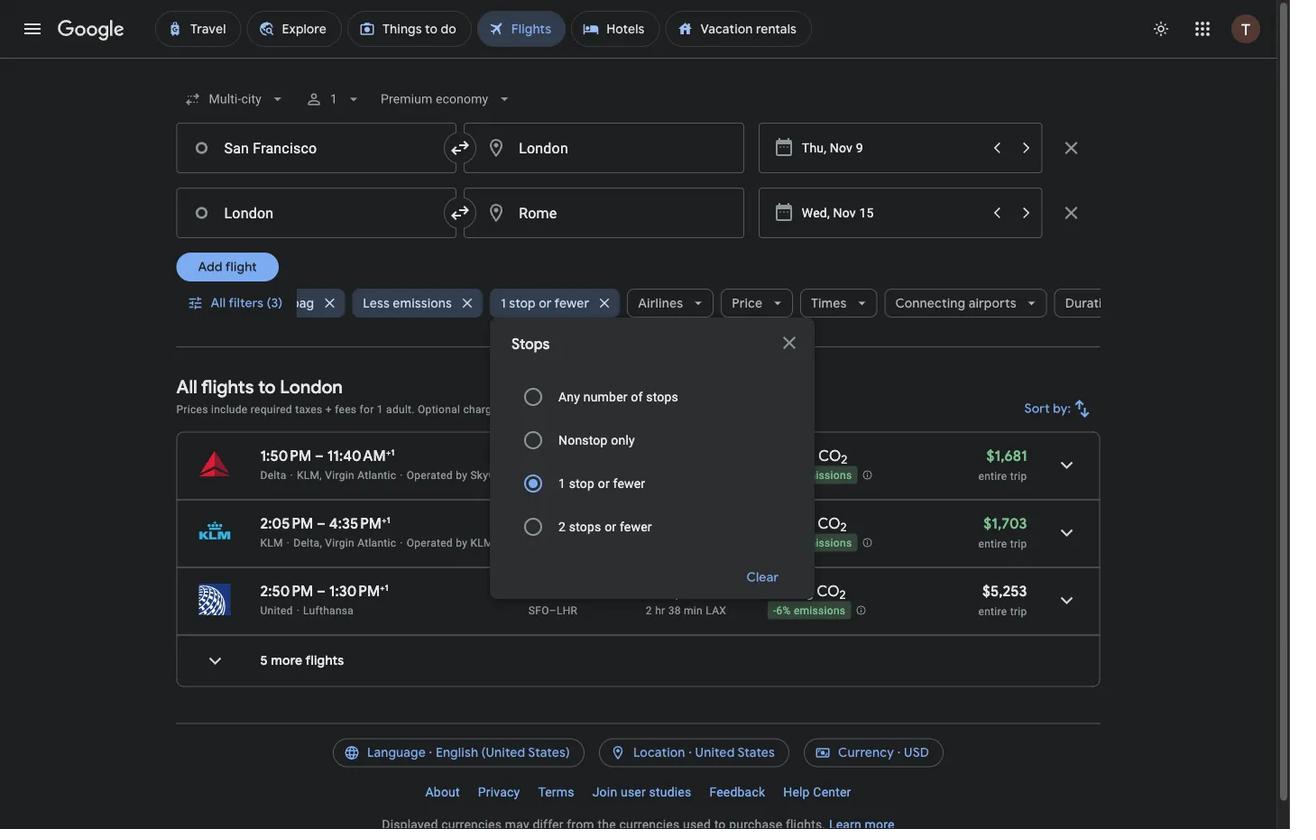 Task type: locate. For each thing, give the bounding box(es) containing it.
trip down $1,703
[[1011, 538, 1028, 550]]

1 vertical spatial co
[[818, 515, 841, 533]]

0 vertical spatial 1 stop or fewer
[[501, 295, 590, 311]]

0 vertical spatial trip
[[1011, 470, 1028, 482]]

sfo for 14
[[529, 604, 549, 617]]

sfo down 14 at the bottom left of page
[[529, 604, 549, 617]]

2 fees from the left
[[550, 403, 572, 416]]

0 horizontal spatial delta
[[260, 469, 287, 482]]

virgin down 1:50 pm – 11:40 am + 1
[[325, 469, 355, 482]]

united states
[[696, 745, 775, 761]]

2 up -22% emissions
[[842, 452, 848, 468]]

fewer down only
[[613, 476, 646, 491]]

–
[[315, 447, 324, 465], [549, 469, 557, 482], [317, 515, 326, 533], [317, 582, 326, 601], [549, 604, 557, 617]]

sfo for 18
[[529, 537, 549, 549]]

emissions down 814 kg co 2
[[794, 605, 846, 618]]

0 vertical spatial or
[[539, 295, 552, 311]]

sfo for 13
[[529, 469, 549, 482]]

3 sfo from the top
[[529, 604, 549, 617]]

1 vertical spatial 1 stop or fewer
[[559, 476, 646, 491]]

stops
[[512, 335, 550, 354]]

united left states
[[696, 745, 735, 761]]

+ inside 2:05 pm – 4:35 pm + 1
[[382, 515, 387, 526]]

 image left the "klm," at the left bottom
[[290, 469, 293, 482]]

1 stop or fewer up stops
[[501, 295, 590, 311]]

fees
[[335, 403, 357, 416], [550, 403, 572, 416]]

min inside the 1 stop 2 hr 38 min lax
[[684, 604, 703, 617]]

min right 44 in the bottom of the page
[[684, 469, 703, 482]]

leaves san francisco international airport at 2:05 pm on thursday, november 9 and arrives at london city airport at 4:35 pm on friday, november 10. element
[[260, 515, 391, 533]]

bag right and
[[529, 403, 547, 416]]

min
[[584, 447, 608, 465], [684, 469, 703, 482], [584, 515, 608, 533], [585, 582, 609, 601], [684, 604, 703, 617]]

1 vertical spatial virgin
[[325, 537, 355, 549]]

klm left cityhopper
[[471, 537, 494, 549]]

stop up stops
[[509, 295, 536, 311]]

all for all filters (3)
[[211, 295, 226, 311]]

(3)
[[267, 295, 283, 311]]

stops option group
[[512, 376, 793, 549]]

stop
[[509, 295, 536, 311], [569, 476, 595, 491], [655, 515, 684, 533], [655, 582, 684, 601]]

-
[[774, 470, 777, 482], [774, 537, 777, 550], [774, 605, 777, 618]]

2 delta from the left
[[540, 469, 567, 482]]

2:50 pm
[[260, 582, 313, 601]]

1 vertical spatial atlantic
[[358, 537, 397, 549]]

min inside 14 hr 40 min sfo – lhr
[[585, 582, 609, 601]]

on
[[273, 295, 289, 311]]

fewer down connection
[[620, 520, 652, 534]]

0 horizontal spatial  image
[[290, 469, 293, 482]]

lhr inside 13 hr 50 min sfo – lhr
[[557, 469, 578, 482]]

1 vertical spatial all
[[176, 376, 198, 399]]

lhr down 50
[[557, 469, 578, 482]]

+ right taxes on the left
[[326, 403, 332, 416]]

feedback link
[[701, 779, 775, 807]]

2 atlantic from the top
[[358, 537, 397, 549]]

1 vertical spatial kg co 2
[[796, 515, 847, 535]]

all inside button
[[211, 295, 226, 311]]

co up -6% emissions
[[817, 582, 840, 601]]

emissions for 14 hr 40 min
[[794, 605, 846, 618]]

by:
[[1054, 401, 1072, 417]]

emissions inside popup button
[[393, 295, 452, 311]]

hr for 40
[[546, 582, 560, 601]]

charges
[[463, 403, 504, 416]]

2 right 18 on the left bottom
[[559, 520, 566, 534]]

trip inside $5,253 entire trip
[[1011, 605, 1028, 618]]

0 vertical spatial operated
[[407, 469, 453, 482]]

entire inside $1,681 entire trip
[[979, 470, 1008, 482]]

airlines button
[[628, 282, 714, 325]]

swap origin and destination. image
[[450, 137, 471, 159]]

1 sfo from the top
[[529, 469, 549, 482]]

entire down $1,703
[[979, 538, 1008, 550]]

emissions right the 22%
[[801, 470, 852, 482]]

1 stop flight. element down 1 hr 44 min
[[646, 515, 684, 536]]

2 operated from the top
[[407, 537, 453, 549]]

2 vertical spatial sfo
[[529, 604, 549, 617]]

stops right of
[[647, 390, 679, 404]]

min right "38"
[[684, 604, 703, 617]]

1 horizontal spatial klm
[[471, 537, 494, 549]]

Departure time: 2:05 PM. text field
[[260, 515, 313, 533]]

united down "2:50 pm" at the bottom left
[[260, 604, 293, 617]]

loading results progress bar
[[0, 58, 1277, 61]]

1 vertical spatial or
[[598, 476, 610, 491]]

2 vertical spatial trip
[[1011, 605, 1028, 618]]

– up 'lufthansa'
[[317, 582, 326, 601]]

by left cityhopper
[[456, 537, 468, 549]]

more
[[271, 653, 303, 669]]

Departure text field
[[802, 124, 982, 172]]

kg for $1,703
[[799, 515, 815, 533]]

1 vertical spatial -
[[774, 537, 777, 550]]

0 vertical spatial flights
[[201, 376, 254, 399]]

0 vertical spatial co
[[819, 447, 842, 465]]

+ for 1:30 pm
[[380, 582, 385, 594]]

for
[[360, 403, 374, 416]]

kg up -6% emissions
[[798, 582, 814, 601]]

2 - from the top
[[774, 537, 777, 550]]

0 vertical spatial sfo
[[529, 469, 549, 482]]

11%
[[777, 537, 798, 550]]

trip inside $1,681 entire trip
[[1011, 470, 1028, 482]]

operated left skywest
[[407, 469, 453, 482]]

trip
[[1011, 470, 1028, 482], [1011, 538, 1028, 550], [1011, 605, 1028, 618]]

2 vertical spatial kg
[[798, 582, 814, 601]]

1 horizontal spatial united
[[696, 745, 735, 761]]

0 horizontal spatial united
[[260, 604, 293, 617]]

– inside 13 hr 50 min sfo – lhr
[[549, 469, 557, 482]]

delta down 13
[[540, 469, 567, 482]]

0 vertical spatial lhr
[[557, 469, 578, 482]]

trip inside $1,703 entire trip
[[1011, 538, 1028, 550]]

join user studies
[[593, 785, 692, 800]]

2 lhr from the top
[[557, 604, 578, 617]]

0 vertical spatial by
[[456, 469, 468, 482]]

0 vertical spatial entire
[[979, 470, 1008, 482]]

3 trip from the top
[[1011, 605, 1028, 618]]

min for 30
[[584, 515, 608, 533]]

hr inside 14 hr 40 min sfo – lhr
[[546, 582, 560, 601]]

 image for 2:50 pm
[[297, 604, 300, 617]]

privacy
[[478, 785, 520, 800]]

0 vertical spatial kg
[[800, 447, 816, 465]]

0 horizontal spatial all
[[176, 376, 198, 399]]

lufthansa
[[303, 604, 354, 617]]

- for 14 hr 40 min
[[774, 605, 777, 618]]

or right 30 at the left bottom
[[605, 520, 617, 534]]

0 vertical spatial stops
[[647, 390, 679, 404]]

0 vertical spatial bag
[[292, 295, 314, 311]]

trip down 1681 us dollars text field
[[1011, 470, 1028, 482]]

0 vertical spatial kg co 2
[[796, 447, 848, 468]]

times
[[812, 295, 847, 311]]

sfo down 18 on the left bottom
[[529, 537, 549, 549]]

fewer left airlines
[[555, 295, 590, 311]]

hr
[[546, 447, 559, 465], [655, 469, 666, 482], [546, 515, 560, 533], [546, 582, 560, 601], [655, 604, 666, 617]]

1 vertical spatial sfo
[[529, 537, 549, 549]]

1 vertical spatial operated
[[407, 537, 453, 549]]

2 virgin from the top
[[325, 537, 355, 549]]

2 up -6% emissions
[[840, 588, 846, 603]]

by
[[456, 469, 468, 482], [456, 537, 468, 549]]

trip down 5253 us dollars text box
[[1011, 605, 1028, 618]]

1 vertical spatial stops
[[569, 520, 602, 534]]

0 vertical spatial all
[[211, 295, 226, 311]]

hr left 44 in the bottom of the page
[[655, 469, 666, 482]]

and
[[507, 403, 526, 416]]

2:05 pm – 4:35 pm + 1
[[260, 515, 391, 533]]

remove flight from london to rome on wed, nov 15 image
[[1061, 202, 1083, 224]]

emissions right 11%
[[801, 537, 852, 550]]

delta down 1:50 pm
[[260, 469, 287, 482]]

hr right 13
[[546, 447, 559, 465]]

sfo inside 13 hr 50 min sfo – lhr
[[529, 469, 549, 482]]

1703 US dollars text field
[[984, 515, 1028, 533]]

1 inside 2:05 pm – 4:35 pm + 1
[[387, 515, 391, 526]]

privacy link
[[469, 779, 529, 807]]

fees left may
[[550, 403, 572, 416]]

1 operated from the top
[[407, 469, 453, 482]]

virgin
[[325, 469, 355, 482], [325, 537, 355, 549]]

– for 4:35 pm
[[317, 515, 326, 533]]

 image down "2:50 pm" at the bottom left
[[297, 604, 300, 617]]

2 by from the top
[[456, 537, 468, 549]]

– inside 14 hr 40 min sfo – lhr
[[549, 604, 557, 617]]

18
[[529, 515, 542, 533]]

1 vertical spatial kg
[[799, 515, 815, 533]]

1 vertical spatial united
[[696, 745, 735, 761]]

1:50 pm – 11:40 am + 1
[[260, 447, 395, 465]]

change appearance image
[[1140, 7, 1183, 51]]

0 vertical spatial virgin
[[325, 469, 355, 482]]

min up connection
[[584, 447, 608, 465]]

0 horizontal spatial fees
[[335, 403, 357, 416]]

airports
[[969, 295, 1017, 311]]

- down '814'
[[774, 605, 777, 618]]

atlantic down arrival time: 4:35 pm on  friday, november 10. text box
[[358, 537, 397, 549]]

nonstop only
[[559, 433, 635, 448]]

co up -11% emissions on the bottom right
[[818, 515, 841, 533]]

Arrival time: 1:30 PM on  Friday, November 10. text field
[[329, 582, 389, 601]]

1 trip from the top
[[1011, 470, 1028, 482]]

dba
[[516, 469, 537, 482]]

1:30 pm
[[329, 582, 380, 601]]

1 vertical spatial bag
[[529, 403, 547, 416]]

all left 'filters'
[[211, 295, 226, 311]]

airlines
[[638, 295, 684, 311]]

– right dba at bottom left
[[549, 469, 557, 482]]

min inside 13 hr 50 min sfo – lhr
[[584, 447, 608, 465]]

hr for 50
[[546, 447, 559, 465]]

connecting
[[896, 295, 966, 311]]

currency
[[839, 745, 895, 761]]

flights right more
[[306, 653, 344, 669]]

1 horizontal spatial flights
[[306, 653, 344, 669]]

1 - from the top
[[774, 470, 777, 482]]

sfo
[[529, 469, 549, 482], [529, 537, 549, 549], [529, 604, 549, 617]]

atlantic
[[358, 469, 397, 482], [358, 537, 397, 549]]

sfo inside 18 hr 30 min sfo
[[529, 537, 549, 549]]

none search field containing stops
[[176, 78, 1149, 599]]

min right 30 at the left bottom
[[584, 515, 608, 533]]

– up delta,
[[317, 515, 326, 533]]

None text field
[[464, 123, 745, 173]]

1 vertical spatial lhr
[[557, 604, 578, 617]]

cityhopper
[[497, 537, 551, 549]]

 image
[[290, 469, 293, 482], [297, 604, 300, 617]]

kg inside 814 kg co 2
[[798, 582, 814, 601]]

all for all flights to london
[[176, 376, 198, 399]]

co up -22% emissions
[[819, 447, 842, 465]]

0 vertical spatial -
[[774, 470, 777, 482]]

1 vertical spatial 1 stop flight. element
[[646, 582, 684, 603]]

connection
[[569, 469, 627, 482]]

hr for 30
[[546, 515, 560, 533]]

1 hr 44 min
[[646, 469, 703, 482]]

1 horizontal spatial bag
[[529, 403, 547, 416]]

 image
[[287, 537, 290, 549]]

all filters (3) button
[[176, 282, 297, 325]]

2 left "38"
[[646, 604, 653, 617]]

feedback
[[710, 785, 766, 800]]

1 entire from the top
[[979, 470, 1008, 482]]

814 kg co 2
[[773, 582, 846, 603]]

– down total duration 14 hr 40 min. element at the bottom of the page
[[549, 604, 557, 617]]

min for 40
[[585, 582, 609, 601]]

1 vertical spatial by
[[456, 537, 468, 549]]

- up 11%
[[774, 470, 777, 482]]

stop up "38"
[[655, 582, 684, 601]]

1 vertical spatial flights
[[306, 653, 344, 669]]

hr inside 13 hr 50 min sfo – lhr
[[546, 447, 559, 465]]

sfo down 13
[[529, 469, 549, 482]]

entire
[[979, 470, 1008, 482], [979, 538, 1008, 550], [979, 605, 1008, 618]]

by for 13
[[456, 469, 468, 482]]

1 stop flight. element
[[646, 515, 684, 536], [646, 582, 684, 603]]

+ inside 1:50 pm – 11:40 am + 1
[[386, 447, 391, 458]]

clear
[[747, 570, 779, 586]]

entire inside $1,703 entire trip
[[979, 538, 1008, 550]]

kg co 2
[[796, 447, 848, 468], [796, 515, 847, 535]]

50
[[563, 447, 580, 465]]

all up prices
[[176, 376, 198, 399]]

2 vertical spatial co
[[817, 582, 840, 601]]

0 horizontal spatial bag
[[292, 295, 314, 311]]

or inside popup button
[[539, 295, 552, 311]]

emissions right less
[[393, 295, 452, 311]]

kg up -11% emissions on the bottom right
[[799, 515, 815, 533]]

lhr for 40
[[557, 604, 578, 617]]

0 vertical spatial atlantic
[[358, 469, 397, 482]]

entire inside $5,253 entire trip
[[979, 605, 1008, 618]]

operated right delta, virgin atlantic
[[407, 537, 453, 549]]

1 horizontal spatial stops
[[647, 390, 679, 404]]

+ down delta, virgin atlantic
[[380, 582, 385, 594]]

1 stop or fewer down 'total duration 13 hr 50 min.' element
[[559, 476, 646, 491]]

1 vertical spatial entire
[[979, 538, 1008, 550]]

2 trip from the top
[[1011, 538, 1028, 550]]

co for $1,703
[[818, 515, 841, 533]]

hr right 14 at the bottom left of page
[[546, 582, 560, 601]]

bag inside popup button
[[292, 295, 314, 311]]

1 horizontal spatial  image
[[297, 604, 300, 617]]

3 - from the top
[[774, 605, 777, 618]]

kg co 2 for $1,681
[[796, 447, 848, 468]]

1 klm from the left
[[260, 537, 283, 549]]

18 hr 30 min sfo
[[529, 515, 608, 549]]

flight details. leaves san francisco international airport at 2:50 pm on thursday, november 9 and arrives at heathrow airport at 1:30 pm on friday, november 10. image
[[1046, 579, 1089, 622]]

emissions for 13 hr 50 min
[[801, 470, 852, 482]]

hr right 18 on the left bottom
[[546, 515, 560, 533]]

min inside 18 hr 30 min sfo
[[584, 515, 608, 533]]

less
[[363, 295, 390, 311]]

1 carry-on bag
[[227, 295, 314, 311]]

$1,681 entire trip
[[979, 447, 1028, 482]]

kg co 2 up -22% emissions
[[796, 447, 848, 468]]

stop inside the stops 'option group'
[[569, 476, 595, 491]]

by left skywest
[[456, 469, 468, 482]]

+ up delta, virgin atlantic
[[382, 515, 387, 526]]

None field
[[176, 83, 294, 116], [374, 83, 521, 116], [176, 83, 294, 116], [374, 83, 521, 116]]

flights up include
[[201, 376, 254, 399]]

about
[[426, 785, 460, 800]]

layover (1 of 1) is a 2 hr 38 min layover at los angeles international airport in los angeles. element
[[646, 603, 764, 618]]

lax
[[706, 604, 727, 617]]

1 horizontal spatial fees
[[550, 403, 572, 416]]

lhr down 40
[[557, 604, 578, 617]]

2 vertical spatial -
[[774, 605, 777, 618]]

hr left "38"
[[655, 604, 666, 617]]

+ inside 2:50 pm – 1:30 pm + 1
[[380, 582, 385, 594]]

total duration 14 hr 40 min. element
[[529, 582, 646, 603]]

stop down 'total duration 13 hr 50 min.' element
[[569, 476, 595, 491]]

1 1 stop flight. element from the top
[[646, 515, 684, 536]]

1
[[330, 92, 338, 107], [227, 295, 233, 311], [501, 295, 506, 311], [377, 403, 383, 416], [391, 447, 395, 458], [646, 469, 653, 482], [559, 476, 566, 491], [387, 515, 391, 526], [646, 515, 652, 533], [385, 582, 389, 594], [646, 582, 652, 601]]

1 horizontal spatial delta
[[540, 469, 567, 482]]

bag right on
[[292, 295, 314, 311]]

kg
[[800, 447, 816, 465], [799, 515, 815, 533], [798, 582, 814, 601]]

0 vertical spatial fewer
[[555, 295, 590, 311]]

klm down 2:05 pm
[[260, 537, 283, 549]]

3 entire from the top
[[979, 605, 1008, 618]]

atlantic down arrival time: 11:40 am on  friday, november 10. text field
[[358, 469, 397, 482]]

0 vertical spatial 1 stop flight. element
[[646, 515, 684, 536]]

1 inside 2:50 pm – 1:30 pm + 1
[[385, 582, 389, 594]]

bag
[[292, 295, 314, 311], [529, 403, 547, 416]]

stops
[[647, 390, 679, 404], [569, 520, 602, 534]]

1 stop flight. element up "38"
[[646, 582, 684, 603]]

lhr inside 14 hr 40 min sfo – lhr
[[557, 604, 578, 617]]

None text field
[[176, 123, 457, 173], [176, 188, 457, 238], [464, 188, 745, 238], [176, 123, 457, 173], [176, 188, 457, 238], [464, 188, 745, 238]]

– for 1:30 pm
[[317, 582, 326, 601]]

1 vertical spatial trip
[[1011, 538, 1028, 550]]

entire down 1681 us dollars text field
[[979, 470, 1008, 482]]

1 vertical spatial  image
[[297, 604, 300, 617]]

kg co 2 up -11% emissions on the bottom right
[[796, 515, 847, 535]]

united for united states
[[696, 745, 735, 761]]

entire down 5253 us dollars text box
[[979, 605, 1008, 618]]

united
[[260, 604, 293, 617], [696, 745, 735, 761]]

sfo inside 14 hr 40 min sfo – lhr
[[529, 604, 549, 617]]

english (united states)
[[436, 745, 570, 761]]

None search field
[[176, 78, 1149, 599]]

or down 'total duration 13 hr 50 min.' element
[[598, 476, 610, 491]]

language
[[367, 745, 426, 761]]

min right 40
[[585, 582, 609, 601]]

1 horizontal spatial all
[[211, 295, 226, 311]]

2 vertical spatial entire
[[979, 605, 1008, 618]]

2:50 pm – 1:30 pm + 1
[[260, 582, 389, 601]]

+
[[326, 403, 332, 416], [386, 447, 391, 458], [382, 515, 387, 526], [380, 582, 385, 594]]

remove flight from san francisco to london on thu, nov 9 image
[[1061, 137, 1083, 159]]

– up the "klm," at the left bottom
[[315, 447, 324, 465]]

duration
[[1066, 295, 1118, 311]]

1 virgin from the top
[[325, 469, 355, 482]]

virgin down the leaves san francisco international airport at 2:05 pm on thursday, november 9 and arrives at london city airport at 4:35 pm on friday, november 10. element
[[325, 537, 355, 549]]

0 vertical spatial united
[[260, 604, 293, 617]]

clear button
[[725, 556, 801, 599]]

kg up -22% emissions
[[800, 447, 816, 465]]

- up clear button on the bottom
[[774, 537, 777, 550]]

2 sfo from the top
[[529, 537, 549, 549]]

1 lhr from the top
[[557, 469, 578, 482]]

0 vertical spatial  image
[[290, 469, 293, 482]]

+ down adult.
[[386, 447, 391, 458]]

fees left for
[[335, 403, 357, 416]]

0 horizontal spatial klm
[[260, 537, 283, 549]]

1 atlantic from the top
[[358, 469, 397, 482]]

all
[[211, 295, 226, 311], [176, 376, 198, 399]]

2 entire from the top
[[979, 538, 1008, 550]]

- for 13 hr 50 min
[[774, 470, 777, 482]]

1 by from the top
[[456, 469, 468, 482]]

or up stops
[[539, 295, 552, 311]]

hr inside 18 hr 30 min sfo
[[546, 515, 560, 533]]

1 stop or fewer button
[[490, 282, 620, 325]]

stops right 18 on the left bottom
[[569, 520, 602, 534]]

passenger
[[632, 403, 685, 416]]



Task type: vqa. For each thing, say whether or not it's contained in the screenshot.
of
yes



Task type: describe. For each thing, give the bounding box(es) containing it.
terms
[[538, 785, 575, 800]]

add flight
[[198, 259, 257, 275]]

13
[[529, 447, 542, 465]]

total duration 13 hr 50 min. element
[[529, 447, 646, 468]]

2 up -11% emissions on the bottom right
[[841, 520, 847, 535]]

sort by: button
[[1018, 387, 1101, 431]]

close dialog image
[[779, 332, 801, 354]]

-6% emissions
[[774, 605, 846, 618]]

1 stop 2 hr 38 min lax
[[646, 582, 727, 617]]

nonstop
[[559, 433, 608, 448]]

english
[[436, 745, 479, 761]]

join user studies link
[[584, 779, 701, 807]]

stop down 1 hr 44 min
[[655, 515, 684, 533]]

operated for 4:35 pm
[[407, 537, 453, 549]]

center
[[814, 785, 852, 800]]

include
[[211, 403, 248, 416]]

+ for 4:35 pm
[[382, 515, 387, 526]]

london
[[280, 376, 343, 399]]

operated by skywest dba delta connection
[[407, 469, 627, 482]]

stop inside "1 stop or fewer" popup button
[[509, 295, 536, 311]]

Arrival time: 4:35 PM on  Friday, November 10. text field
[[329, 515, 391, 533]]

– for 11:40 am
[[315, 447, 324, 465]]

price
[[732, 295, 763, 311]]

38
[[669, 604, 681, 617]]

any number of stops
[[559, 390, 679, 404]]

0 horizontal spatial stops
[[569, 520, 602, 534]]

add
[[198, 259, 223, 275]]

apply.
[[599, 403, 629, 416]]

6%
[[777, 605, 791, 618]]

total duration 18 hr 30 min. element
[[529, 515, 646, 536]]

1 fees from the left
[[335, 403, 357, 416]]

user
[[621, 785, 646, 800]]

2:05 pm
[[260, 515, 313, 533]]

atlantic for 4:35 pm
[[358, 537, 397, 549]]

stop inside the 1 stop 2 hr 38 min lax
[[655, 582, 684, 601]]

hr inside the 1 stop 2 hr 38 min lax
[[655, 604, 666, 617]]

kg for $1,681
[[800, 447, 816, 465]]

1 inside 1:50 pm – 11:40 am + 1
[[391, 447, 395, 458]]

2 inside the 1 stop 2 hr 38 min lax
[[646, 604, 653, 617]]

states)
[[528, 745, 570, 761]]

prices
[[176, 403, 208, 416]]

help center link
[[775, 779, 861, 807]]

5 more flights
[[260, 653, 344, 669]]

1 inside the 1 stop 2 hr 38 min lax
[[646, 582, 652, 601]]

-22% emissions
[[774, 470, 852, 482]]

help center
[[784, 785, 852, 800]]

main menu image
[[22, 18, 43, 40]]

less emissions button
[[352, 282, 483, 325]]

$5,253 entire trip
[[979, 582, 1028, 618]]

duration button
[[1055, 282, 1149, 325]]

adult.
[[386, 403, 415, 416]]

optional
[[418, 403, 461, 416]]

(united
[[482, 745, 526, 761]]

1 delta from the left
[[260, 469, 287, 482]]

$1,703
[[984, 515, 1028, 533]]

5
[[260, 653, 268, 669]]

taxes
[[295, 403, 323, 416]]

location
[[634, 745, 686, 761]]

leaves san francisco international airport at 2:50 pm on thursday, november 9 and arrives at heathrow airport at 1:30 pm on friday, november 10. element
[[260, 582, 389, 601]]

22%
[[777, 470, 798, 482]]

filters
[[229, 295, 264, 311]]

co for $1,681
[[819, 447, 842, 465]]

virgin for 4:35 pm
[[325, 537, 355, 549]]

flight details. leaves san francisco international airport at 2:05 pm on thursday, november 9 and arrives at london city airport at 4:35 pm on friday, november 10. image
[[1046, 511, 1089, 555]]

1681 US dollars text field
[[987, 447, 1028, 465]]

1 stop or fewer inside the stops 'option group'
[[559, 476, 646, 491]]

40
[[564, 582, 582, 601]]

14 hr 40 min sfo – lhr
[[529, 582, 609, 617]]

fewer inside popup button
[[555, 295, 590, 311]]

trip for $5,253
[[1011, 605, 1028, 618]]

2 stops or fewer
[[559, 520, 652, 534]]

Departure text field
[[802, 189, 982, 237]]

30
[[563, 515, 580, 533]]

atlantic for 11:40 am
[[358, 469, 397, 482]]

kg co 2 for $1,703
[[796, 515, 847, 535]]

united for united
[[260, 604, 293, 617]]

hr for 44
[[655, 469, 666, 482]]

1 vertical spatial fewer
[[613, 476, 646, 491]]

Arrival time: 11:40 AM on  Friday, November 10. text field
[[327, 447, 395, 465]]

only
[[611, 433, 635, 448]]

2 klm from the left
[[471, 537, 494, 549]]

virgin for 11:40 am
[[325, 469, 355, 482]]

about link
[[417, 779, 469, 807]]

4:35 pm
[[329, 515, 382, 533]]

min for 50
[[584, 447, 608, 465]]

less emissions
[[363, 295, 452, 311]]

-11% emissions
[[774, 537, 852, 550]]

+ for 11:40 am
[[386, 447, 391, 458]]

14
[[529, 582, 543, 601]]

add flight button
[[176, 253, 279, 282]]

11:40 am
[[327, 447, 386, 465]]

1 carry-on bag button
[[216, 282, 345, 325]]

1 inside popup button
[[227, 295, 233, 311]]

carry-
[[236, 295, 273, 311]]

2 1 stop flight. element from the top
[[646, 582, 684, 603]]

2 vertical spatial fewer
[[620, 520, 652, 534]]

swap origin and destination. image
[[450, 202, 471, 224]]

may
[[575, 403, 596, 416]]

1 inside the stops 'option group'
[[559, 476, 566, 491]]

0 horizontal spatial flights
[[201, 376, 254, 399]]

1 stop
[[646, 515, 684, 533]]

flight details. leaves san francisco international airport at 1:50 pm on thursday, november 9 and arrives at heathrow airport at 11:40 am on friday, november 10. image
[[1046, 444, 1089, 487]]

any
[[559, 390, 581, 404]]

2 vertical spatial or
[[605, 520, 617, 534]]

usd
[[905, 745, 930, 761]]

emissions for 18 hr 30 min
[[801, 537, 852, 550]]

flight
[[225, 259, 257, 275]]

min for 44
[[684, 469, 703, 482]]

help
[[784, 785, 810, 800]]

814
[[773, 582, 795, 601]]

1 stop or fewer inside popup button
[[501, 295, 590, 311]]

studies
[[650, 785, 692, 800]]

to
[[258, 376, 276, 399]]

Departure time: 1:50 PM. text field
[[260, 447, 312, 465]]

5253 US dollars text field
[[983, 582, 1028, 601]]

join
[[593, 785, 618, 800]]

entire for $1,681
[[979, 470, 1008, 482]]

leaves san francisco international airport at 1:50 pm on thursday, november 9 and arrives at heathrow airport at 11:40 am on friday, november 10. element
[[260, 447, 395, 465]]

prices include required taxes + fees for 1 adult. optional charges and bag fees may apply. passenger assistance
[[176, 403, 743, 416]]

- for 18 hr 30 min
[[774, 537, 777, 550]]

price button
[[721, 282, 794, 325]]

co inside 814 kg co 2
[[817, 582, 840, 601]]

required
[[251, 403, 292, 416]]

2 inside 814 kg co 2
[[840, 588, 846, 603]]

entire for $1,703
[[979, 538, 1008, 550]]

delta, virgin atlantic
[[294, 537, 397, 549]]

connecting airports button
[[885, 282, 1048, 325]]

delta,
[[294, 537, 322, 549]]

Departure time: 2:50 PM. text field
[[260, 582, 313, 601]]

klm,
[[297, 469, 322, 482]]

all flights to london
[[176, 376, 343, 399]]

5 more flights image
[[194, 640, 237, 683]]

terms link
[[529, 779, 584, 807]]

trip for $1,703
[[1011, 538, 1028, 550]]

by for 18
[[456, 537, 468, 549]]

operated for 11:40 am
[[407, 469, 453, 482]]

trip for $1,681
[[1011, 470, 1028, 482]]

lhr for 50
[[557, 469, 578, 482]]

 image for 1:50 pm
[[290, 469, 293, 482]]

2 inside the stops 'option group'
[[559, 520, 566, 534]]

entire for $5,253
[[979, 605, 1008, 618]]



